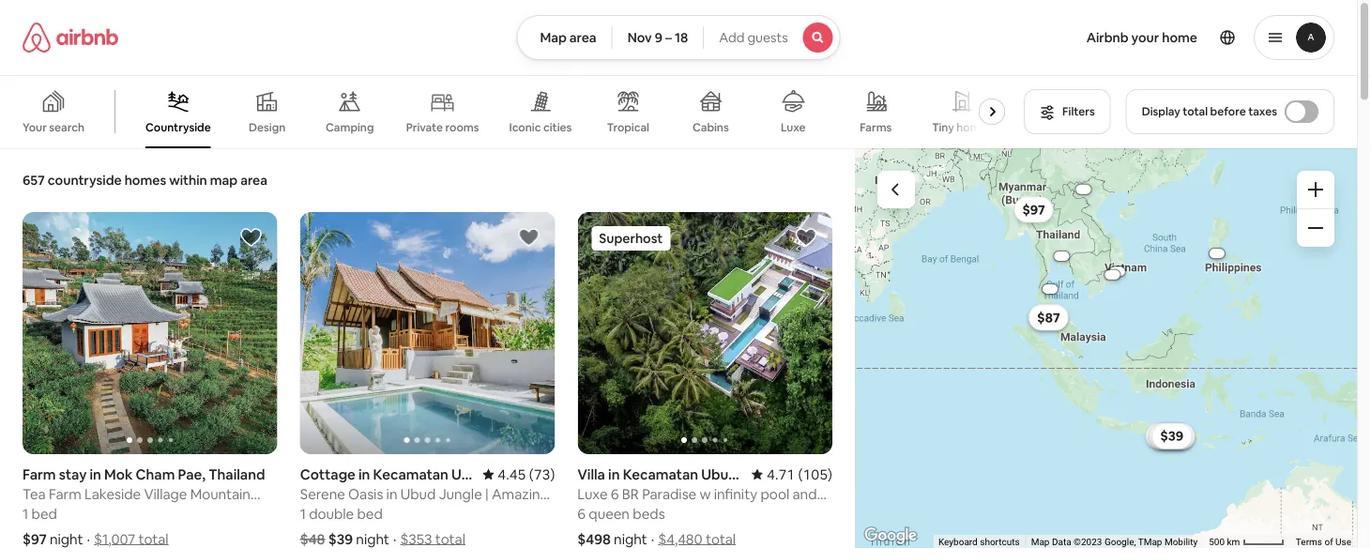 Task type: locate. For each thing, give the bounding box(es) containing it.
group for 1 bed
[[23, 212, 278, 455]]

none search field containing map area
[[517, 15, 841, 60]]

group for 1 double bed
[[300, 212, 555, 455]]

area
[[570, 29, 597, 46], [241, 172, 268, 189]]

2 bed from the left
[[357, 505, 383, 523]]

add to wishlist: villa in kecamatan ubud, indonesia image
[[795, 226, 818, 249]]

terms of use link
[[1297, 537, 1352, 548]]

iconic
[[509, 120, 541, 135]]

0 horizontal spatial homes
[[125, 172, 166, 189]]

nov 9 – 18
[[628, 29, 689, 46]]

map left data
[[1032, 537, 1050, 548]]

1 bed from the left
[[31, 505, 57, 523]]

mobility
[[1165, 537, 1198, 548]]

$153
[[1158, 428, 1187, 445]]

1 horizontal spatial area
[[570, 29, 597, 46]]

1 horizontal spatial bed
[[357, 505, 383, 523]]

1 double bed
[[300, 505, 383, 523]]

1 horizontal spatial map
[[1032, 537, 1050, 548]]

stay
[[59, 465, 87, 484]]

4.45
[[498, 465, 526, 484]]

group containing iconic cities
[[0, 75, 1013, 148]]

map left nov in the top of the page
[[540, 29, 567, 46]]

$97 button
[[1015, 197, 1054, 223]]

farms
[[860, 120, 892, 135]]

1 horizontal spatial homes
[[957, 120, 993, 135]]

design
[[249, 120, 286, 135]]

private rooms
[[406, 120, 479, 135]]

homes right tiny
[[957, 120, 993, 135]]

9
[[655, 29, 663, 46]]

1 for 1 double bed
[[300, 505, 306, 523]]

filters
[[1063, 104, 1096, 119]]

area left nov in the top of the page
[[570, 29, 597, 46]]

google image
[[860, 524, 922, 548]]

iconic cities
[[509, 120, 572, 135]]

map inside button
[[540, 29, 567, 46]]

1 horizontal spatial 1
[[300, 505, 306, 523]]

in
[[90, 465, 101, 484]]

6 queen beds
[[578, 505, 665, 523]]

$75 button
[[1029, 304, 1069, 331]]

1 1 from the left
[[23, 505, 28, 523]]

$39
[[1161, 428, 1184, 445]]

bed down farm
[[31, 505, 57, 523]]

add to wishlist: cottage in kecamatan ubud, indonesia image
[[518, 226, 540, 249]]

0 horizontal spatial bed
[[31, 505, 57, 523]]

None search field
[[517, 15, 841, 60]]

guests
[[748, 29, 788, 46]]

0 horizontal spatial 1
[[23, 505, 28, 523]]

0 vertical spatial homes
[[957, 120, 993, 135]]

0 vertical spatial map
[[540, 29, 567, 46]]

rooms
[[446, 120, 479, 135]]

terms
[[1297, 537, 1323, 548]]

beds
[[633, 505, 665, 523]]

double
[[309, 505, 354, 523]]

2 1 from the left
[[300, 505, 306, 523]]

©2023
[[1074, 537, 1103, 548]]

use
[[1336, 537, 1352, 548]]

search
[[49, 120, 84, 135]]

display total before taxes
[[1143, 104, 1278, 119]]

add guests
[[720, 29, 788, 46]]

airbnb your home
[[1087, 29, 1198, 46]]

area right map
[[241, 172, 268, 189]]

countryside
[[48, 172, 122, 189]]

of
[[1325, 537, 1334, 548]]

bed
[[31, 505, 57, 523], [357, 505, 383, 523]]

4.45 out of 5 average rating,  73 reviews image
[[483, 465, 555, 484]]

taxes
[[1249, 104, 1278, 119]]

bed right double
[[357, 505, 383, 523]]

$41 button
[[1154, 423, 1192, 450]]

data
[[1053, 537, 1072, 548]]

add guests button
[[704, 15, 841, 60]]

1
[[23, 505, 28, 523], [300, 505, 306, 523]]

tmap
[[1139, 537, 1163, 548]]

zoom out image
[[1309, 221, 1324, 236]]

keyboard shortcuts
[[939, 537, 1020, 548]]

$39 button
[[1153, 423, 1193, 450]]

group
[[0, 75, 1013, 148], [23, 212, 278, 455], [300, 212, 555, 455], [578, 212, 833, 455]]

km
[[1228, 537, 1241, 548]]

map area
[[540, 29, 597, 46]]

map for map data ©2023 google, tmap mobility
[[1032, 537, 1050, 548]]

0 horizontal spatial map
[[540, 29, 567, 46]]

group for 6 queen beds
[[578, 212, 833, 455]]

add to wishlist: farm stay in mok cham pae, thailand image
[[240, 226, 263, 249]]

thailand
[[209, 465, 265, 484]]

cham
[[136, 465, 175, 484]]

map for map area
[[540, 29, 567, 46]]

farm stay in mok cham pae, thailand
[[23, 465, 265, 484]]

657 countryside homes within map area
[[23, 172, 268, 189]]

1 down farm
[[23, 505, 28, 523]]

0 horizontal spatial area
[[241, 172, 268, 189]]

map
[[540, 29, 567, 46], [1032, 537, 1050, 548]]

airbnb your home link
[[1076, 18, 1209, 57]]

camping
[[326, 120, 374, 135]]

$75
[[1038, 309, 1060, 326]]

nov 9 – 18 button
[[612, 15, 705, 60]]

–
[[666, 29, 672, 46]]

0 vertical spatial area
[[570, 29, 597, 46]]

1 vertical spatial map
[[1032, 537, 1050, 548]]

1 left double
[[300, 505, 306, 523]]

homes left within
[[125, 172, 166, 189]]

1 vertical spatial area
[[241, 172, 268, 189]]

4.45 (73)
[[498, 465, 555, 484]]

(73)
[[529, 465, 555, 484]]



Task type: vqa. For each thing, say whether or not it's contained in the screenshot.
terms
yes



Task type: describe. For each thing, give the bounding box(es) containing it.
$365
[[1155, 428, 1186, 445]]

total
[[1183, 104, 1209, 119]]

(105)
[[799, 465, 833, 484]]

1 bed
[[23, 505, 57, 523]]

1 for 1 bed
[[23, 505, 28, 523]]

tiny homes
[[933, 120, 993, 135]]

500
[[1210, 537, 1226, 548]]

$365 button
[[1146, 423, 1194, 450]]

map
[[210, 172, 238, 189]]

display total before taxes button
[[1127, 89, 1335, 134]]

home
[[1163, 29, 1198, 46]]

your search
[[23, 120, 84, 135]]

your
[[1132, 29, 1160, 46]]

shortcuts
[[981, 537, 1020, 548]]

pae,
[[178, 465, 206, 484]]

500 km button
[[1204, 535, 1291, 548]]

tiny
[[933, 120, 955, 135]]

$255
[[1157, 428, 1188, 445]]

private
[[406, 120, 443, 135]]

profile element
[[864, 0, 1335, 75]]

18
[[675, 29, 689, 46]]

6
[[578, 505, 586, 523]]

farm
[[23, 465, 56, 484]]

keyboard shortcuts button
[[939, 536, 1020, 548]]

$255 button
[[1149, 424, 1196, 450]]

zoom in image
[[1309, 182, 1324, 197]]

1 vertical spatial homes
[[125, 172, 166, 189]]

nov
[[628, 29, 652, 46]]

display
[[1143, 104, 1181, 119]]

countryside
[[146, 120, 211, 135]]

$153 button
[[1150, 423, 1195, 450]]

map data ©2023 google, tmap mobility
[[1032, 537, 1198, 548]]

within
[[169, 172, 207, 189]]

luxe
[[781, 120, 806, 135]]

$87 button
[[1029, 305, 1069, 331]]

mok
[[104, 465, 133, 484]]

tropical
[[607, 120, 650, 135]]

google,
[[1105, 537, 1137, 548]]

before
[[1211, 104, 1247, 119]]

4.71
[[767, 465, 796, 484]]

add
[[720, 29, 745, 46]]

google map
showing 20 stays. region
[[855, 148, 1358, 548]]

cities
[[544, 120, 572, 135]]

cabins
[[693, 120, 729, 135]]

filters button
[[1025, 89, 1112, 134]]

$87
[[1038, 309, 1061, 326]]

airbnb
[[1087, 29, 1129, 46]]

terms of use
[[1297, 537, 1352, 548]]

your
[[23, 120, 47, 135]]

map area button
[[517, 15, 613, 60]]

4.71 out of 5 average rating,  105 reviews image
[[752, 465, 833, 484]]

4.71 (105)
[[767, 465, 833, 484]]

657
[[23, 172, 45, 189]]

area inside map area button
[[570, 29, 597, 46]]

500 km
[[1210, 537, 1243, 548]]

$41
[[1162, 428, 1183, 445]]

$97
[[1023, 201, 1046, 218]]

keyboard
[[939, 537, 978, 548]]

queen
[[589, 505, 630, 523]]



